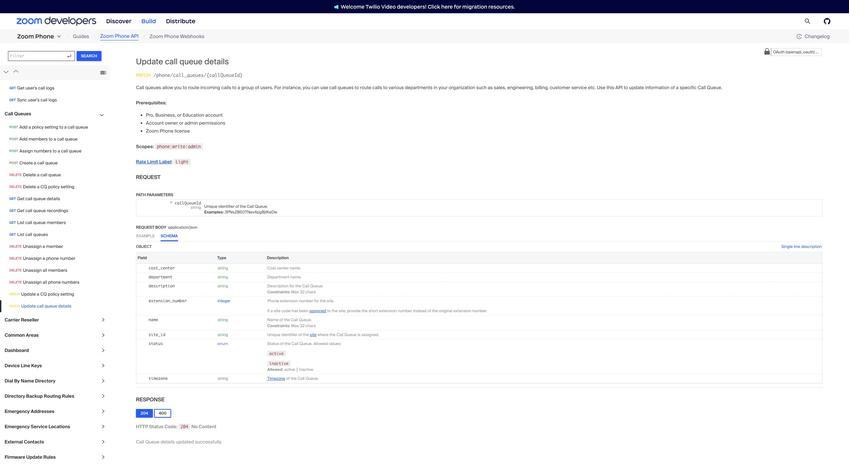 Task type: describe. For each thing, give the bounding box(es) containing it.
search image
[[805, 18, 811, 24]]

extension_number
[[149, 298, 187, 303]]

for
[[454, 3, 461, 10]]

field
[[138, 255, 147, 261]]

click
[[428, 3, 440, 10]]

twilio
[[366, 3, 380, 10]]

string for department
[[218, 275, 228, 280]]

code:
[[165, 424, 177, 430]]

webhooks
[[180, 33, 204, 40]]

1 vertical spatial description
[[149, 284, 175, 289]]

welcome
[[341, 3, 365, 10]]

string for description
[[218, 284, 228, 289]]

github image
[[824, 18, 831, 25]]

enum
[[218, 341, 228, 347]]

single line description
[[782, 244, 822, 249]]

line
[[794, 244, 800, 249]]

name
[[149, 317, 158, 322]]

developers!
[[397, 3, 427, 10]]

guides link
[[73, 33, 89, 40]]

site_id
[[149, 332, 165, 337]]

phone for zoom phone api
[[115, 33, 130, 40]]

migration
[[462, 3, 487, 10]]

department
[[149, 275, 173, 280]]

video
[[381, 3, 396, 10]]

single
[[782, 244, 793, 249]]

history image left "changelog"
[[797, 34, 802, 39]]

changelog link
[[797, 33, 830, 40]]

204 button
[[136, 409, 153, 418]]

integer
[[218, 298, 231, 304]]

changelog
[[805, 33, 830, 40]]

http
[[136, 424, 148, 430]]

search image
[[805, 18, 811, 24]]

zoom phone
[[17, 33, 54, 40]]

status
[[149, 341, 163, 346]]

guides
[[73, 33, 89, 40]]

object
[[136, 244, 152, 249]]

request for request body application/json
[[136, 225, 154, 230]]

cost_center
[[149, 266, 175, 271]]

string for site_id
[[218, 332, 228, 338]]

phone for zoom phone webhooks
[[164, 33, 179, 40]]

github image
[[824, 18, 831, 25]]

parameters
[[147, 192, 173, 198]]

call queue details updated successfully.
[[136, 439, 222, 445]]

welcome twilio video developers! click here for migration resources. link
[[327, 3, 522, 10]]

string for cost_center
[[218, 266, 228, 271]]

down image
[[57, 35, 61, 38]]

400
[[159, 411, 167, 416]]

zoom phone webhooks
[[150, 33, 204, 40]]

request for request
[[136, 174, 161, 181]]



Task type: locate. For each thing, give the bounding box(es) containing it.
0 vertical spatial description
[[801, 244, 822, 249]]

request
[[136, 174, 161, 181], [136, 225, 154, 230]]

204 inside button
[[141, 411, 148, 416]]

2 zoom from the left
[[100, 33, 114, 40]]

status
[[149, 424, 163, 430]]

zoom for zoom phone webhooks
[[150, 33, 163, 40]]

1 horizontal spatial zoom
[[100, 33, 114, 40]]

zoom for zoom phone
[[17, 33, 34, 40]]

history image
[[797, 34, 805, 39], [797, 34, 802, 39]]

details
[[161, 439, 175, 445]]

description
[[801, 244, 822, 249], [149, 284, 175, 289]]

resources.
[[489, 3, 515, 10]]

zoom phone api link
[[100, 33, 139, 40]]

request up path parameters
[[136, 174, 161, 181]]

1 phone from the left
[[35, 33, 54, 40]]

2 horizontal spatial zoom
[[150, 33, 163, 40]]

phone
[[35, 33, 54, 40], [115, 33, 130, 40], [164, 33, 179, 40]]

1 string from the top
[[218, 266, 228, 271]]

204
[[141, 411, 148, 416], [181, 424, 188, 430]]

content
[[199, 424, 216, 430]]

string
[[218, 266, 228, 271], [218, 275, 228, 280], [218, 284, 228, 289], [218, 317, 228, 323], [218, 332, 228, 338], [218, 376, 228, 381]]

0 horizontal spatial description
[[149, 284, 175, 289]]

0 horizontal spatial 204
[[141, 411, 148, 416]]

successfully.
[[195, 439, 222, 445]]

zoom
[[17, 33, 34, 40], [100, 33, 114, 40], [150, 33, 163, 40]]

request body application/json
[[136, 225, 197, 230]]

zoom phone webhooks link
[[150, 33, 204, 40]]

string for name
[[218, 317, 228, 323]]

phone for zoom phone
[[35, 33, 54, 40]]

zoom for zoom phone api
[[100, 33, 114, 40]]

body
[[155, 225, 166, 230]]

notification image
[[334, 5, 341, 9], [334, 5, 339, 9]]

api
[[131, 33, 139, 40]]

description down department
[[149, 284, 175, 289]]

1 zoom from the left
[[17, 33, 34, 40]]

1 request from the top
[[136, 174, 161, 181]]

1 vertical spatial request
[[136, 225, 154, 230]]

400 button
[[154, 409, 171, 418]]

description right line at the right bottom of the page
[[801, 244, 822, 249]]

phone left webhooks
[[164, 33, 179, 40]]

type
[[217, 255, 226, 261]]

history image down search image
[[797, 34, 805, 39]]

0 vertical spatial request
[[136, 174, 161, 181]]

application/json
[[168, 225, 197, 230]]

3 phone from the left
[[164, 33, 179, 40]]

204 inside 'http status code: 204 no content'
[[181, 424, 188, 430]]

3 string from the top
[[218, 284, 228, 289]]

string for timezone
[[218, 376, 228, 381]]

http status code: 204 no content
[[136, 424, 216, 430]]

1 horizontal spatial description
[[801, 244, 822, 249]]

2 request from the top
[[136, 225, 154, 230]]

204 up http
[[141, 411, 148, 416]]

2 phone from the left
[[115, 33, 130, 40]]

1 horizontal spatial phone
[[115, 33, 130, 40]]

2 string from the top
[[218, 275, 228, 280]]

zoom developer logo image
[[17, 17, 96, 26]]

204 left the no
[[181, 424, 188, 430]]

1 vertical spatial 204
[[181, 424, 188, 430]]

0 vertical spatial 204
[[141, 411, 148, 416]]

response
[[136, 396, 165, 403]]

phone left down icon on the top of page
[[35, 33, 54, 40]]

0 horizontal spatial zoom
[[17, 33, 34, 40]]

queue
[[145, 439, 160, 445]]

zoom phone api
[[100, 33, 139, 40]]

here
[[441, 3, 453, 10]]

updated
[[176, 439, 194, 445]]

6 string from the top
[[218, 376, 228, 381]]

phone left api at the top left of page
[[115, 33, 130, 40]]

no
[[191, 424, 198, 430]]

0 horizontal spatial phone
[[35, 33, 54, 40]]

2 horizontal spatial phone
[[164, 33, 179, 40]]

path
[[136, 192, 146, 198]]

welcome twilio video developers! click here for migration resources.
[[341, 3, 515, 10]]

call
[[136, 439, 144, 445]]

3 zoom from the left
[[150, 33, 163, 40]]

5 string from the top
[[218, 332, 228, 338]]

1 horizontal spatial 204
[[181, 424, 188, 430]]

4 string from the top
[[218, 317, 228, 323]]

timezone
[[149, 376, 168, 381]]

request left body
[[136, 225, 154, 230]]

path parameters
[[136, 192, 173, 198]]



Task type: vqa. For each thing, say whether or not it's contained in the screenshot.


